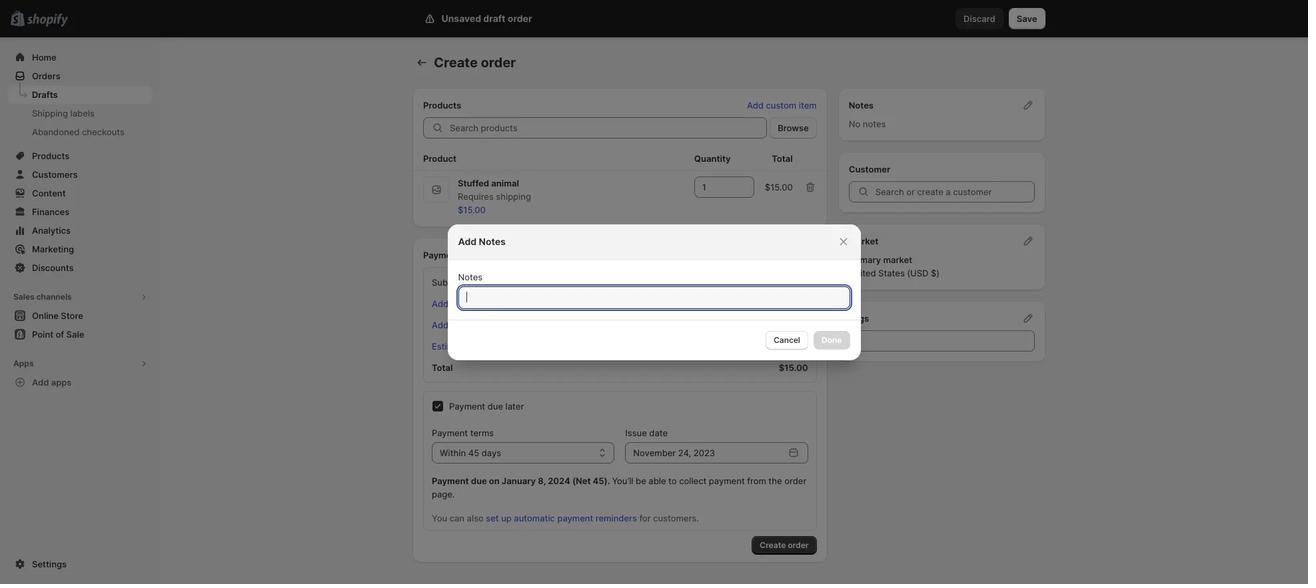Task type: vqa. For each thing, say whether or not it's contained in the screenshot.
Abandoned checkouts in the top of the page
yes



Task type: describe. For each thing, give the bounding box(es) containing it.
issue date
[[626, 428, 668, 439]]

channels
[[36, 292, 72, 302]]

abandoned checkouts
[[32, 127, 125, 137]]

$15.00 up cancel
[[781, 277, 808, 288]]

2024
[[548, 476, 571, 487]]

automatic
[[514, 513, 555, 524]]

add for add discount
[[432, 299, 449, 309]]

payment for payment terms
[[432, 428, 468, 439]]

the
[[769, 476, 782, 487]]

(net
[[573, 476, 591, 487]]

abandoned checkouts link
[[8, 123, 152, 141]]

shopify image
[[27, 14, 68, 27]]

browse button
[[770, 117, 817, 139]]

shipping labels
[[32, 108, 95, 119]]

reminders
[[596, 513, 637, 524]]

payment for payment due on january 8, 2024 (net 45).
[[432, 476, 469, 487]]

apps
[[13, 359, 34, 369]]

order inside you'll be able to collect payment from the order page.
[[785, 476, 807, 487]]

$15.00 down cancel button
[[779, 363, 808, 373]]

settings
[[32, 559, 67, 570]]

payment inside you'll be able to collect payment from the order page.
[[709, 476, 745, 487]]

settings link
[[8, 555, 152, 574]]

drafts link
[[8, 85, 152, 104]]

save
[[1017, 13, 1038, 24]]

home
[[32, 52, 57, 63]]

primary market united states (usd $)
[[849, 255, 940, 279]]

sales
[[13, 292, 35, 302]]

no
[[849, 119, 861, 129]]

cancel button
[[766, 331, 809, 350]]

add notes
[[458, 236, 506, 247]]

create inside button
[[760, 541, 786, 551]]

custom
[[766, 100, 797, 111]]

apps
[[51, 377, 72, 388]]

shipping
[[32, 108, 68, 119]]

be
[[636, 476, 647, 487]]

shipping labels link
[[8, 104, 152, 123]]

payment due on january 8, 2024 (net 45).
[[432, 476, 612, 487]]

0 horizontal spatial create order
[[434, 55, 516, 71]]

checkouts
[[82, 127, 125, 137]]

save button
[[1009, 8, 1046, 29]]

also
[[467, 513, 484, 524]]

45).
[[593, 476, 610, 487]]

to
[[669, 476, 677, 487]]

browse
[[778, 123, 809, 133]]

Notes text field
[[458, 286, 850, 309]]

due for on
[[471, 476, 487, 487]]

can
[[450, 513, 465, 524]]

add for add shipping or delivery
[[432, 320, 449, 331]]

add custom item button
[[739, 96, 825, 115]]

discount
[[451, 299, 487, 309]]

sales channels button
[[8, 288, 152, 307]]

add shipping or delivery
[[432, 320, 532, 331]]

on
[[489, 476, 500, 487]]

8,
[[538, 476, 546, 487]]

subtotal
[[432, 277, 467, 288]]

payment for payment
[[423, 250, 460, 261]]

sales channels
[[13, 292, 72, 302]]

add discount button
[[424, 295, 495, 313]]

days
[[482, 448, 501, 459]]

you'll
[[612, 476, 634, 487]]

page.
[[432, 489, 455, 500]]

$)
[[931, 268, 940, 279]]

home link
[[8, 48, 152, 67]]

product
[[423, 153, 457, 164]]

set
[[486, 513, 499, 524]]

from
[[747, 476, 767, 487]]

issue
[[626, 428, 647, 439]]

up
[[501, 513, 512, 524]]

search button
[[489, 8, 809, 29]]

for
[[640, 513, 651, 524]]

$15.00 button
[[450, 201, 494, 219]]

draft
[[484, 13, 506, 24]]

add custom item
[[747, 100, 817, 111]]

add discount
[[432, 299, 487, 309]]

add for add notes
[[458, 236, 477, 247]]

create order button
[[752, 537, 817, 555]]

45
[[468, 448, 479, 459]]

unsaved draft order
[[442, 13, 532, 24]]

market
[[884, 255, 913, 265]]



Task type: locate. For each thing, give the bounding box(es) containing it.
order
[[508, 13, 532, 24], [481, 55, 516, 71], [785, 476, 807, 487], [788, 541, 809, 551]]

labels
[[70, 108, 95, 119]]

0 horizontal spatial due
[[471, 476, 487, 487]]

market
[[849, 236, 879, 247]]

$15.00 down requires on the left
[[458, 205, 486, 215]]

1 horizontal spatial create
[[760, 541, 786, 551]]

2 vertical spatial $0.00
[[784, 341, 808, 352]]

add apps button
[[8, 373, 152, 392]]

shipping inside button
[[451, 320, 486, 331]]

0 horizontal spatial shipping
[[451, 320, 486, 331]]

— for add discount
[[552, 299, 560, 309]]

quantity
[[695, 153, 731, 164]]

due left later
[[488, 401, 503, 412]]

add inside add apps button
[[32, 377, 49, 388]]

shipping down discount
[[451, 320, 486, 331]]

products
[[423, 100, 461, 111]]

item
[[799, 100, 817, 111]]

payment up payment terms
[[449, 401, 485, 412]]

notes down $15.00 button on the top of page
[[479, 236, 506, 247]]

(usd
[[908, 268, 929, 279]]

add for add custom item
[[747, 100, 764, 111]]

notes
[[863, 119, 886, 129]]

create order down unsaved draft order
[[434, 55, 516, 71]]

payment for payment due later
[[449, 401, 485, 412]]

you'll be able to collect payment from the order page.
[[432, 476, 807, 500]]

discard
[[964, 13, 996, 24]]

1 vertical spatial create order
[[760, 541, 809, 551]]

add inside add shipping or delivery button
[[432, 320, 449, 331]]

0 vertical spatial due
[[488, 401, 503, 412]]

1 horizontal spatial due
[[488, 401, 503, 412]]

total down 'browse'
[[772, 153, 793, 164]]

discounts link
[[8, 259, 152, 277]]

add
[[747, 100, 764, 111], [458, 236, 477, 247], [432, 299, 449, 309], [432, 320, 449, 331], [32, 377, 49, 388]]

stuffed
[[458, 178, 489, 189]]

payment up within
[[432, 428, 468, 439]]

1 — from the top
[[552, 299, 560, 309]]

terms
[[470, 428, 494, 439]]

1 vertical spatial notes
[[479, 236, 506, 247]]

1 vertical spatial $0.00
[[784, 320, 808, 331]]

2 $0.00 from the top
[[784, 320, 808, 331]]

0 vertical spatial notes
[[849, 100, 874, 111]]

total down add shipping or delivery button
[[432, 363, 453, 373]]

$0.00 for add shipping or delivery
[[784, 320, 808, 331]]

payment down (net
[[558, 513, 594, 524]]

1 vertical spatial shipping
[[451, 320, 486, 331]]

1 vertical spatial create
[[760, 541, 786, 551]]

create order down "the"
[[760, 541, 809, 551]]

orders
[[32, 71, 61, 81]]

— for add shipping or delivery
[[552, 320, 560, 331]]

cancel
[[774, 335, 801, 345]]

0 vertical spatial shipping
[[496, 191, 531, 202]]

orders link
[[8, 67, 152, 85]]

able
[[649, 476, 666, 487]]

payment left from
[[709, 476, 745, 487]]

collect
[[679, 476, 707, 487]]

add inside add custom item button
[[747, 100, 764, 111]]

1 horizontal spatial shipping
[[496, 191, 531, 202]]

0 horizontal spatial create
[[434, 55, 478, 71]]

notes
[[849, 100, 874, 111], [479, 236, 506, 247], [458, 272, 483, 282]]

you
[[432, 513, 447, 524]]

shipping down animal on the top left of the page
[[496, 191, 531, 202]]

$15.00
[[765, 182, 793, 193], [458, 205, 486, 215], [781, 277, 808, 288], [779, 363, 808, 373]]

$0.00
[[784, 299, 808, 309], [784, 320, 808, 331], [784, 341, 808, 352]]

january
[[502, 476, 536, 487]]

abandoned
[[32, 127, 80, 137]]

0 vertical spatial $0.00
[[784, 299, 808, 309]]

add inside add notes dialog
[[458, 236, 477, 247]]

0 vertical spatial create order
[[434, 55, 516, 71]]

2 — from the top
[[552, 320, 560, 331]]

stuffed animal requires shipping
[[458, 178, 531, 202]]

shipping
[[496, 191, 531, 202], [451, 320, 486, 331]]

add shipping or delivery button
[[424, 316, 540, 335]]

add down add discount button on the bottom of page
[[432, 320, 449, 331]]

1 $0.00 from the top
[[784, 299, 808, 309]]

1 horizontal spatial total
[[772, 153, 793, 164]]

drafts
[[32, 89, 58, 100]]

add left custom
[[747, 100, 764, 111]]

add for add apps
[[32, 377, 49, 388]]

due for later
[[488, 401, 503, 412]]

search
[[511, 13, 540, 24]]

primary
[[849, 255, 881, 265]]

0 vertical spatial create
[[434, 55, 478, 71]]

animal
[[491, 178, 519, 189]]

due
[[488, 401, 503, 412], [471, 476, 487, 487]]

you can also set up automatic payment reminders for customers.
[[432, 513, 699, 524]]

create order inside create order button
[[760, 541, 809, 551]]

0 vertical spatial payment
[[709, 476, 745, 487]]

delivery
[[499, 320, 532, 331]]

no notes
[[849, 119, 886, 129]]

or
[[488, 320, 497, 331]]

order inside button
[[788, 541, 809, 551]]

states
[[879, 268, 905, 279]]

1 vertical spatial —
[[552, 320, 560, 331]]

0 horizontal spatial payment
[[558, 513, 594, 524]]

$15.00 inside button
[[458, 205, 486, 215]]

within
[[440, 448, 466, 459]]

add down $15.00 button on the top of page
[[458, 236, 477, 247]]

1 vertical spatial due
[[471, 476, 487, 487]]

payment terms
[[432, 428, 494, 439]]

—
[[552, 299, 560, 309], [552, 320, 560, 331]]

customers.
[[653, 513, 699, 524]]

payment up "page."
[[432, 476, 469, 487]]

add notes dialog
[[0, 224, 1309, 360]]

add down subtotal
[[432, 299, 449, 309]]

discard link
[[956, 8, 1004, 29]]

within 45 days
[[440, 448, 501, 459]]

0 horizontal spatial total
[[432, 363, 453, 373]]

payment up subtotal
[[423, 250, 460, 261]]

notes up discount
[[458, 272, 483, 282]]

create down the unsaved
[[434, 55, 478, 71]]

$0.00 for add discount
[[784, 299, 808, 309]]

customer
[[849, 164, 891, 175]]

payment due later
[[449, 401, 524, 412]]

add inside add discount button
[[432, 299, 449, 309]]

tags
[[849, 313, 869, 324]]

payment
[[709, 476, 745, 487], [558, 513, 594, 524]]

3 $0.00 from the top
[[784, 341, 808, 352]]

add apps
[[32, 377, 72, 388]]

1 horizontal spatial payment
[[709, 476, 745, 487]]

1 vertical spatial payment
[[558, 513, 594, 524]]

united
[[849, 268, 876, 279]]

later
[[506, 401, 524, 412]]

due left on
[[471, 476, 487, 487]]

unsaved
[[442, 13, 481, 24]]

$15.00 down 'browse'
[[765, 182, 793, 193]]

1 horizontal spatial create order
[[760, 541, 809, 551]]

create order
[[434, 55, 516, 71], [760, 541, 809, 551]]

create down "the"
[[760, 541, 786, 551]]

shipping inside 'stuffed animal requires shipping'
[[496, 191, 531, 202]]

1 vertical spatial total
[[432, 363, 453, 373]]

0 vertical spatial total
[[772, 153, 793, 164]]

2 vertical spatial notes
[[458, 272, 483, 282]]

create
[[434, 55, 478, 71], [760, 541, 786, 551]]

date
[[650, 428, 668, 439]]

add left "apps"
[[32, 377, 49, 388]]

set up automatic payment reminders link
[[486, 513, 637, 524]]

discounts
[[32, 263, 74, 273]]

notes up no notes
[[849, 100, 874, 111]]

0 vertical spatial —
[[552, 299, 560, 309]]



